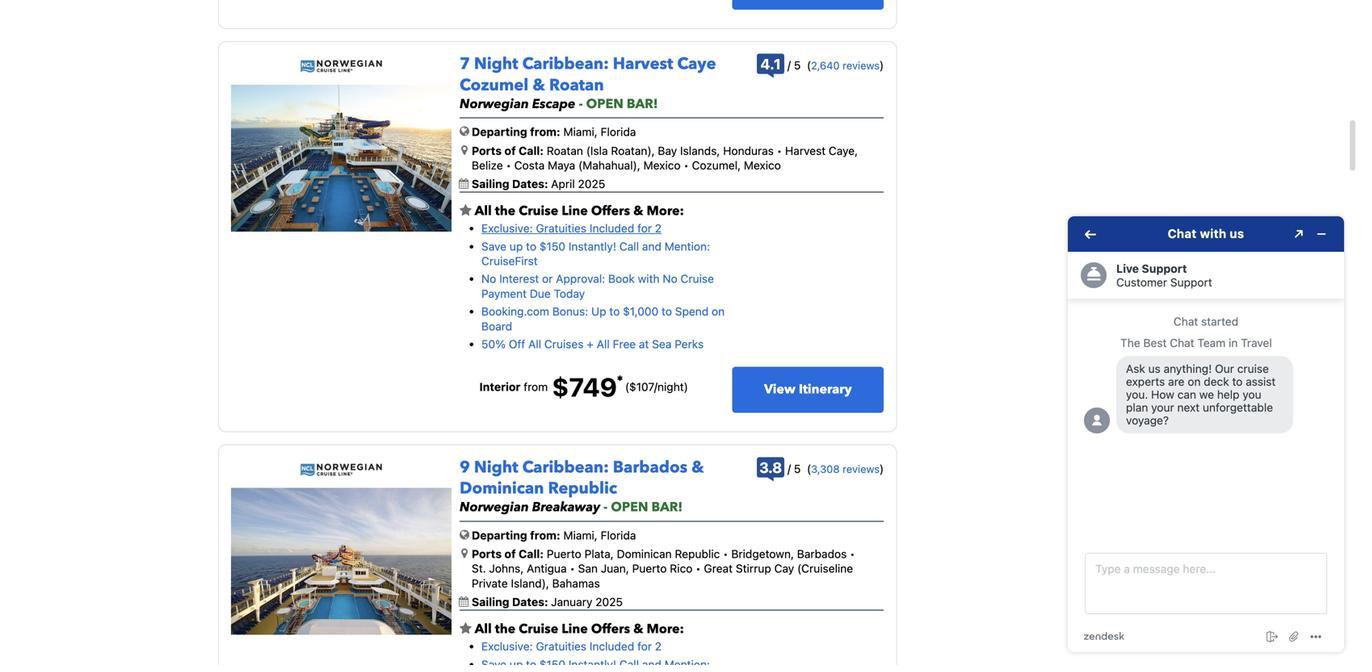 Task type: vqa. For each thing, say whether or not it's contained in the screenshot.
) in the 4.1 / 5 ( 2,640 reviews )
yes



Task type: locate. For each thing, give the bounding box(es) containing it.
( right 4.1
[[807, 59, 811, 72]]

norwegian inside 9 night caribbean: barbados & dominican republic norwegian breakaway - open bar!
[[460, 499, 529, 517]]

0 vertical spatial for
[[637, 222, 652, 235]]

1 vertical spatial call:
[[519, 548, 544, 561]]

sailing dates: for 9 night caribbean: barbados & dominican republic
[[472, 596, 551, 609]]

0 vertical spatial line
[[562, 202, 588, 220]]

( right 3.8
[[807, 462, 811, 476]]

gratuities for exclusive: gratuities included for 2
[[536, 640, 587, 654]]

norwegian breakaway image
[[231, 488, 452, 636]]

1 vertical spatial departing
[[472, 529, 527, 542]]

0 vertical spatial /
[[788, 59, 791, 72]]

cruise
[[519, 202, 558, 220], [681, 272, 714, 286], [519, 621, 558, 638]]

miami, up (isla
[[563, 125, 598, 139]]

1 vertical spatial 2
[[655, 640, 662, 654]]

• up (cruiseline
[[850, 548, 855, 561]]

night inside 7 night caribbean: harvest caye cozumel & roatan norwegian escape - open bar!
[[474, 53, 518, 75]]

2 included from the top
[[590, 640, 634, 654]]

1 from: from the top
[[530, 125, 560, 139]]

ports up st.
[[472, 548, 502, 561]]

ports of call:
[[472, 144, 544, 157], [472, 548, 544, 561]]

harvest
[[613, 53, 673, 75], [785, 144, 826, 157]]

no up payment
[[481, 272, 496, 286]]

0 horizontal spatial -
[[579, 95, 583, 113]]

1 vertical spatial dominican
[[617, 548, 672, 561]]

2 exclusive: from the top
[[481, 640, 533, 654]]

( for 7 night caribbean: harvest caye cozumel & roatan
[[807, 59, 811, 72]]

0 vertical spatial 2
[[655, 222, 662, 235]]

cruise up spend on the top of the page
[[681, 272, 714, 286]]

cruise down april
[[519, 202, 558, 220]]

2 ( from the top
[[807, 462, 811, 476]]

florida
[[601, 125, 636, 139], [601, 529, 636, 542]]

book
[[608, 272, 635, 286]]

1 night from the top
[[474, 53, 518, 75]]

2 up and
[[655, 222, 662, 235]]

bar! up roatan),
[[627, 95, 658, 113]]

more: down the great stirrup cay (cruiseline private island), bahamas
[[647, 621, 684, 638]]

1 call: from the top
[[519, 144, 544, 157]]

0 vertical spatial call:
[[519, 144, 544, 157]]

2 caribbean: from the top
[[522, 457, 609, 479]]

/
[[788, 59, 791, 72], [654, 381, 658, 394], [788, 462, 791, 476]]

calendar image up star image
[[459, 179, 469, 189]]

2 2 from the top
[[655, 640, 662, 654]]

1 ports from the top
[[472, 144, 502, 157]]

2 down the great stirrup cay (cruiseline private island), bahamas
[[655, 640, 662, 654]]

1 vertical spatial caribbean:
[[522, 457, 609, 479]]

harvest left caye
[[613, 53, 673, 75]]

1 vertical spatial 2025
[[596, 596, 623, 609]]

5 for 7 night caribbean: harvest caye cozumel & roatan
[[794, 59, 801, 72]]

2 norwegian cruise line image from the top
[[300, 463, 383, 477]]

sailing for 7 night caribbean: harvest caye cozumel & roatan
[[472, 177, 509, 191]]

republic
[[548, 478, 617, 500], [675, 548, 720, 561]]

from
[[524, 381, 548, 394]]

sailing dates: for 7 night caribbean: harvest caye cozumel & roatan
[[472, 177, 551, 191]]

1 vertical spatial barbados
[[797, 548, 847, 561]]

night inside 9 night caribbean: barbados & dominican republic norwegian breakaway - open bar!
[[474, 457, 518, 479]]

0 vertical spatial ports
[[472, 144, 502, 157]]

open
[[586, 95, 624, 113], [611, 499, 648, 517]]

honduras
[[723, 144, 774, 157]]

/ inside '4.1 / 5 ( 2,640 reviews )'
[[788, 59, 791, 72]]

2 inside the exclusive: gratuities included for 2 save up to $150 instantly! call and mention: cruisefirst no interest or approval: book with no cruise payment due today booking.com bonus: up to $1,000 to spend on board 50% off all cruises + all free at sea perks
[[655, 222, 662, 235]]

great
[[704, 562, 733, 576]]

1 vertical spatial sailing
[[472, 596, 509, 609]]

1 vertical spatial /
[[654, 381, 658, 394]]

included inside the exclusive: gratuities included for 2 save up to $150 instantly! call and mention: cruisefirst no interest or approval: book with no cruise payment due today booking.com bonus: up to $1,000 to spend on board 50% off all cruises + all free at sea perks
[[590, 222, 634, 235]]

2 no from the left
[[663, 272, 678, 286]]

2 5 from the top
[[794, 462, 801, 476]]

2025 down (mahahual), on the left of the page
[[578, 177, 605, 191]]

1 all the cruise line offers & more: from the top
[[472, 202, 684, 220]]

norwegian cruise line image
[[300, 60, 383, 73], [300, 463, 383, 477]]

1 reviews from the top
[[843, 60, 880, 72]]

dominican inside 9 night caribbean: barbados & dominican republic norwegian breakaway - open bar!
[[460, 478, 544, 500]]

roatan inside 7 night caribbean: harvest caye cozumel & roatan norwegian escape - open bar!
[[549, 74, 604, 96]]

1 departing from the top
[[472, 125, 527, 139]]

of for 7 night caribbean: harvest caye cozumel & roatan
[[505, 144, 516, 157]]

johns,
[[489, 562, 524, 576]]

0 vertical spatial caribbean:
[[522, 53, 609, 75]]

ports of call: up "johns,"
[[472, 548, 544, 561]]

1 vertical spatial for
[[637, 640, 652, 654]]

1 vertical spatial all the cruise line offers & more:
[[472, 621, 684, 638]]

dominican up map marker icon on the left of page
[[460, 478, 544, 500]]

norwegian down 7
[[460, 95, 529, 113]]

1 vertical spatial sailing dates:
[[472, 596, 551, 609]]

0 vertical spatial open
[[586, 95, 624, 113]]

dates: for 9 night caribbean: barbados & dominican republic
[[512, 596, 548, 609]]

globe image
[[460, 126, 469, 137], [460, 529, 469, 541]]

open up (isla
[[586, 95, 624, 113]]

caribbean: for &
[[522, 53, 609, 75]]

9 night caribbean: barbados & dominican republic norwegian breakaway - open bar!
[[460, 457, 704, 517]]

map marker image
[[461, 144, 468, 156]]

1 vertical spatial florida
[[601, 529, 636, 542]]

call
[[619, 240, 639, 253]]

open inside 9 night caribbean: barbados & dominican republic norwegian breakaway - open bar!
[[611, 499, 648, 517]]

for for exclusive: gratuities included for 2
[[637, 640, 652, 654]]

(
[[807, 59, 811, 72], [807, 462, 811, 476]]

/ right 3.8
[[788, 462, 791, 476]]

of up costa
[[505, 144, 516, 157]]

0 vertical spatial florida
[[601, 125, 636, 139]]

sailing down belize
[[472, 177, 509, 191]]

approval:
[[556, 272, 605, 286]]

0 vertical spatial exclusive:
[[481, 222, 533, 235]]

2 ports of call: from the top
[[472, 548, 544, 561]]

1 vertical spatial offers
[[591, 621, 630, 638]]

0 vertical spatial norwegian cruise line image
[[300, 60, 383, 73]]

offers down january 2025
[[591, 621, 630, 638]]

for
[[637, 222, 652, 235], [637, 640, 652, 654]]

to
[[526, 240, 536, 253], [609, 305, 620, 318], [662, 305, 672, 318]]

5 inside '4.1 / 5 ( 2,640 reviews )'
[[794, 59, 801, 72]]

april
[[551, 177, 575, 191]]

& left 3.8
[[692, 457, 704, 479]]

1 of from the top
[[505, 144, 516, 157]]

exclusive: gratuities included for 2 link down january
[[481, 640, 662, 654]]

2 line from the top
[[562, 621, 588, 638]]

2 of from the top
[[505, 548, 516, 561]]

2 more: from the top
[[647, 621, 684, 638]]

5 for 9 night caribbean: barbados & dominican republic
[[794, 462, 801, 476]]

itinerary
[[799, 381, 852, 399]]

dates: down island),
[[512, 596, 548, 609]]

2025
[[578, 177, 605, 191], [596, 596, 623, 609]]

gratuities for exclusive: gratuities included for 2 save up to $150 instantly! call and mention: cruisefirst no interest or approval: book with no cruise payment due today booking.com bonus: up to $1,000 to spend on board 50% off all cruises + all free at sea perks
[[536, 222, 587, 235]]

/ for 7 night caribbean: harvest caye cozumel & roatan
[[788, 59, 791, 72]]

norwegian cruise line image for 7 night caribbean: harvest caye cozumel & roatan
[[300, 60, 383, 73]]

all the cruise line offers & more: down april 2025
[[472, 202, 684, 220]]

1 vertical spatial gratuities
[[536, 640, 587, 654]]

all right star icon
[[475, 621, 492, 638]]

1 ( from the top
[[807, 59, 811, 72]]

2 dates: from the top
[[512, 596, 548, 609]]

0 vertical spatial sailing dates:
[[472, 177, 551, 191]]

exclusive: gratuities included for 2 link for 9 night caribbean: barbados & dominican republic
[[481, 640, 662, 654]]

globe image up map marker icon on the left of page
[[460, 529, 469, 541]]

offers up instantly!
[[591, 202, 630, 220]]

line
[[562, 202, 588, 220], [562, 621, 588, 638]]

reviews inside '4.1 / 5 ( 2,640 reviews )'
[[843, 60, 880, 72]]

1 line from the top
[[562, 202, 588, 220]]

2 vertical spatial /
[[788, 462, 791, 476]]

caribbean: for republic
[[522, 457, 609, 479]]

1 vertical spatial -
[[604, 499, 608, 517]]

0 vertical spatial cruise
[[519, 202, 558, 220]]

1 globe image from the top
[[460, 126, 469, 137]]

offers for 9 night caribbean: barbados & dominican republic
[[591, 621, 630, 638]]

7 night caribbean: harvest caye cozumel & roatan norwegian escape - open bar!
[[460, 53, 716, 113]]

1 vertical spatial of
[[505, 548, 516, 561]]

ports up belize
[[472, 144, 502, 157]]

reviews inside 3.8 / 5 ( 3,308 reviews )
[[843, 463, 880, 475]]

- right escape
[[579, 95, 583, 113]]

1 horizontal spatial -
[[604, 499, 608, 517]]

0 vertical spatial bar!
[[627, 95, 658, 113]]

calendar image up star icon
[[459, 597, 469, 608]]

bar!
[[627, 95, 658, 113], [652, 499, 683, 517]]

) inside 3.8 / 5 ( 3,308 reviews )
[[880, 462, 884, 476]]

caribbean: up the breakaway
[[522, 457, 609, 479]]

reviews for 7 night caribbean: harvest caye cozumel & roatan
[[843, 60, 880, 72]]

norwegian down 9
[[460, 499, 529, 517]]

night right 7
[[474, 53, 518, 75]]

1 caribbean: from the top
[[522, 53, 609, 75]]

gratuities inside the exclusive: gratuities included for 2 save up to $150 instantly! call and mention: cruisefirst no interest or approval: book with no cruise payment due today booking.com bonus: up to $1,000 to spend on board 50% off all cruises + all free at sea perks
[[536, 222, 587, 235]]

ports of call: for 9 night caribbean: barbados & dominican republic
[[472, 548, 544, 561]]

departing
[[472, 125, 527, 139], [472, 529, 527, 542]]

night right 9
[[474, 457, 518, 479]]

1 vertical spatial puerto
[[632, 562, 667, 576]]

calendar image
[[459, 179, 469, 189], [459, 597, 469, 608]]

departing from: miami, florida for 9 night caribbean: barbados & dominican republic
[[472, 529, 636, 542]]

0 vertical spatial the
[[495, 202, 516, 220]]

line down april 2025
[[562, 202, 588, 220]]

included up call
[[590, 222, 634, 235]]

open inside 7 night caribbean: harvest caye cozumel & roatan norwegian escape - open bar!
[[586, 95, 624, 113]]

puerto left rico at the bottom
[[632, 562, 667, 576]]

save up to $150 instantly! call and mention: cruisefirst link
[[481, 240, 710, 268]]

2 norwegian from the top
[[460, 499, 529, 517]]

2 miami, from the top
[[563, 529, 598, 542]]

cruise inside the exclusive: gratuities included for 2 save up to $150 instantly! call and mention: cruisefirst no interest or approval: book with no cruise payment due today booking.com bonus: up to $1,000 to spend on board 50% off all cruises + all free at sea perks
[[681, 272, 714, 286]]

& right cozumel
[[533, 74, 545, 96]]

+
[[587, 338, 594, 351]]

0 vertical spatial roatan
[[549, 74, 604, 96]]

1 the from the top
[[495, 202, 516, 220]]

view
[[764, 381, 796, 399]]

1 vertical spatial the
[[495, 621, 516, 638]]

2,640 reviews link
[[811, 60, 880, 72]]

sailing for 9 night caribbean: barbados & dominican republic
[[472, 596, 509, 609]]

on
[[712, 305, 725, 318]]

the right star icon
[[495, 621, 516, 638]]

call: up antigua
[[519, 548, 544, 561]]

night)
[[658, 381, 688, 394]]

0 vertical spatial 5
[[794, 59, 801, 72]]

) right 3,308
[[880, 462, 884, 476]]

exclusive: inside the exclusive: gratuities included for 2 save up to $150 instantly! call and mention: cruisefirst no interest or approval: book with no cruise payment due today booking.com bonus: up to $1,000 to spend on board 50% off all cruises + all free at sea perks
[[481, 222, 533, 235]]

0 horizontal spatial puerto
[[547, 548, 581, 561]]

reviews
[[843, 60, 880, 72], [843, 463, 880, 475]]

1 vertical spatial norwegian cruise line image
[[300, 463, 383, 477]]

0 horizontal spatial to
[[526, 240, 536, 253]]

included for exclusive: gratuities included for 2
[[590, 640, 634, 654]]

calendar image for 7 night caribbean: harvest caye cozumel & roatan
[[459, 179, 469, 189]]

2 calendar image from the top
[[459, 597, 469, 608]]

2 departing from: miami, florida from the top
[[472, 529, 636, 542]]

& down the great stirrup cay (cruiseline private island), bahamas
[[633, 621, 643, 638]]

0 vertical spatial exclusive: gratuities included for 2 link
[[481, 222, 662, 235]]

1 norwegian cruise line image from the top
[[300, 60, 383, 73]]

2 reviews from the top
[[843, 463, 880, 475]]

2 for from the top
[[637, 640, 652, 654]]

1 departing from: miami, florida from the top
[[472, 125, 636, 139]]

2025 down juan,
[[596, 596, 623, 609]]

0 horizontal spatial dominican
[[460, 478, 544, 500]]

line up "exclusive: gratuities included for 2" at the left
[[562, 621, 588, 638]]

call: up costa
[[519, 144, 544, 157]]

globe image up map marker image at the left top of page
[[460, 126, 469, 137]]

ports for 9 night caribbean: barbados & dominican republic
[[472, 548, 502, 561]]

dates:
[[512, 177, 548, 191], [512, 596, 548, 609]]

reviews right 3,308
[[843, 463, 880, 475]]

sailing down private
[[472, 596, 509, 609]]

1 vertical spatial globe image
[[460, 529, 469, 541]]

globe image for 9 night caribbean: barbados & dominican republic
[[460, 529, 469, 541]]

1 vertical spatial )
[[880, 462, 884, 476]]

puerto
[[547, 548, 581, 561], [632, 562, 667, 576]]

harvest inside the harvest caye, belize
[[785, 144, 826, 157]]

2 sailing dates: from the top
[[472, 596, 551, 609]]

3,308
[[811, 463, 840, 475]]

0 vertical spatial more:
[[647, 202, 684, 220]]

0 vertical spatial dominican
[[460, 478, 544, 500]]

1 vertical spatial reviews
[[843, 463, 880, 475]]

open up plata,
[[611, 499, 648, 517]]

2 globe image from the top
[[460, 529, 469, 541]]

cruise up "exclusive: gratuities included for 2" at the left
[[519, 621, 558, 638]]

exclusive:
[[481, 222, 533, 235], [481, 640, 533, 654]]

more: for 7 night caribbean: harvest caye cozumel & roatan
[[647, 202, 684, 220]]

50% off all cruises + all free at sea perks link
[[481, 338, 704, 351]]

( for 9 night caribbean: barbados & dominican republic
[[807, 462, 811, 476]]

2 from: from the top
[[530, 529, 560, 542]]

1 vertical spatial ports of call:
[[472, 548, 544, 561]]

0 vertical spatial ports of call:
[[472, 144, 544, 157]]

1 mexico from the left
[[644, 159, 681, 172]]

1 more: from the top
[[647, 202, 684, 220]]

2 all the cruise line offers & more: from the top
[[472, 621, 684, 638]]

0 vertical spatial sailing
[[472, 177, 509, 191]]

all the cruise line offers & more:
[[472, 202, 684, 220], [472, 621, 684, 638]]

0 vertical spatial from:
[[530, 125, 560, 139]]

1 vertical spatial dates:
[[512, 596, 548, 609]]

spend
[[675, 305, 709, 318]]

all the cruise line offers & more: for 7 night caribbean: harvest caye cozumel & roatan
[[472, 202, 684, 220]]

0 vertical spatial gratuities
[[536, 222, 587, 235]]

2 the from the top
[[495, 621, 516, 638]]

mexico down honduras
[[744, 159, 781, 172]]

2 sailing from the top
[[472, 596, 509, 609]]

caribbean:
[[522, 53, 609, 75], [522, 457, 609, 479]]

belize
[[472, 159, 503, 172]]

1 vertical spatial exclusive: gratuities included for 2 link
[[481, 640, 662, 654]]

all the cruise line offers & more: up "exclusive: gratuities included for 2" at the left
[[472, 621, 684, 638]]

exclusive: up up
[[481, 222, 533, 235]]

1 sailing dates: from the top
[[472, 177, 551, 191]]

reviews for 9 night caribbean: barbados & dominican republic
[[843, 463, 880, 475]]

norwegian
[[460, 95, 529, 113], [460, 499, 529, 517]]

departing up "johns,"
[[472, 529, 527, 542]]

departing from: miami, florida down escape
[[472, 125, 636, 139]]

1 gratuities from the top
[[536, 222, 587, 235]]

1 horizontal spatial no
[[663, 272, 678, 286]]

1 vertical spatial harvest
[[785, 144, 826, 157]]

2 gratuities from the top
[[536, 640, 587, 654]]

2 offers from the top
[[591, 621, 630, 638]]

) for 7 night caribbean: harvest caye cozumel & roatan
[[880, 59, 884, 72]]

0 horizontal spatial harvest
[[613, 53, 673, 75]]

departing up belize
[[472, 125, 527, 139]]

miami, for 9 night caribbean: barbados & dominican republic
[[563, 529, 598, 542]]

1 horizontal spatial barbados
[[797, 548, 847, 561]]

1 dates: from the top
[[512, 177, 548, 191]]

all right the "+"
[[597, 338, 610, 351]]

1 vertical spatial ports
[[472, 548, 502, 561]]

for for exclusive: gratuities included for 2 save up to $150 instantly! call and mention: cruisefirst no interest or approval: book with no cruise payment due today booking.com bonus: up to $1,000 to spend on board 50% off all cruises + all free at sea perks
[[637, 222, 652, 235]]

0 vertical spatial )
[[880, 59, 884, 72]]

departing for 9 night caribbean: barbados & dominican republic
[[472, 529, 527, 542]]

departing from: miami, florida for 7 night caribbean: harvest caye cozumel & roatan
[[472, 125, 636, 139]]

no interest or approval: book with no cruise payment due today link
[[481, 272, 714, 300]]

5 inside 3.8 / 5 ( 3,308 reviews )
[[794, 462, 801, 476]]

0 vertical spatial departing
[[472, 125, 527, 139]]

1 included from the top
[[590, 222, 634, 235]]

1 vertical spatial included
[[590, 640, 634, 654]]

sailing
[[472, 177, 509, 191], [472, 596, 509, 609]]

1 calendar image from the top
[[459, 179, 469, 189]]

roatan up maya
[[547, 144, 583, 157]]

2 call: from the top
[[519, 548, 544, 561]]

caribbean: inside 9 night caribbean: barbados & dominican republic norwegian breakaway - open bar!
[[522, 457, 609, 479]]

( inside '4.1 / 5 ( 2,640 reviews )'
[[807, 59, 811, 72]]

1 sailing from the top
[[472, 177, 509, 191]]

0 horizontal spatial mexico
[[644, 159, 681, 172]]

2 departing from the top
[[472, 529, 527, 542]]

&
[[533, 74, 545, 96], [633, 202, 643, 220], [692, 457, 704, 479], [633, 621, 643, 638]]

calendar image for 9 night caribbean: barbados & dominican republic
[[459, 597, 469, 608]]

1 horizontal spatial mexico
[[744, 159, 781, 172]]

0 vertical spatial all the cruise line offers & more:
[[472, 202, 684, 220]]

1 miami, from the top
[[563, 125, 598, 139]]

1 vertical spatial (
[[807, 462, 811, 476]]

free
[[613, 338, 636, 351]]

interior from $749
[[479, 372, 617, 403]]

of up "johns,"
[[505, 548, 516, 561]]

puerto up antigua
[[547, 548, 581, 561]]

2 vertical spatial cruise
[[519, 621, 558, 638]]

1 horizontal spatial harvest
[[785, 144, 826, 157]]

from:
[[530, 125, 560, 139], [530, 529, 560, 542]]

included down january 2025
[[590, 640, 634, 654]]

1 ) from the top
[[880, 59, 884, 72]]

) right 2,640
[[880, 59, 884, 72]]

florida for 7 night caribbean: harvest caye cozumel & roatan
[[601, 125, 636, 139]]

exclusive: gratuities included for 2 link
[[481, 222, 662, 235], [481, 640, 662, 654]]

star image
[[460, 204, 472, 217]]

1 offers from the top
[[591, 202, 630, 220]]

1 exclusive: gratuities included for 2 link from the top
[[481, 222, 662, 235]]

dominican up the great stirrup cay (cruiseline private island), bahamas
[[617, 548, 672, 561]]

more:
[[647, 202, 684, 220], [647, 621, 684, 638]]

republic up rico at the bottom
[[675, 548, 720, 561]]

the for 7 night caribbean: harvest caye cozumel & roatan
[[495, 202, 516, 220]]

view itinerary
[[764, 381, 852, 399]]

florida up plata,
[[601, 529, 636, 542]]

1 vertical spatial more:
[[647, 621, 684, 638]]

from: up antigua
[[530, 529, 560, 542]]

0 vertical spatial republic
[[548, 478, 617, 500]]

the
[[495, 202, 516, 220], [495, 621, 516, 638]]

gratuities up $150
[[536, 222, 587, 235]]

1 2 from the top
[[655, 222, 662, 235]]

dates: down costa
[[512, 177, 548, 191]]

night
[[474, 53, 518, 75], [474, 457, 518, 479]]

1 florida from the top
[[601, 125, 636, 139]]

sailing dates: down costa
[[472, 177, 551, 191]]

for down the great stirrup cay (cruiseline private island), bahamas
[[637, 640, 652, 654]]

( inside 3.8 / 5 ( 3,308 reviews )
[[807, 462, 811, 476]]

departing from: miami, florida down the breakaway
[[472, 529, 636, 542]]

1 horizontal spatial republic
[[675, 548, 720, 561]]

ports
[[472, 144, 502, 157], [472, 548, 502, 561]]

1 ports of call: from the top
[[472, 144, 544, 157]]

0 vertical spatial included
[[590, 222, 634, 235]]

1 exclusive: from the top
[[481, 222, 533, 235]]

0 vertical spatial -
[[579, 95, 583, 113]]

exclusive: gratuities included for 2 link up $150
[[481, 222, 662, 235]]

0 vertical spatial harvest
[[613, 53, 673, 75]]

call:
[[519, 144, 544, 157], [519, 548, 544, 561]]

0 vertical spatial 2025
[[578, 177, 605, 191]]

line for 7 night caribbean: harvest caye cozumel & roatan
[[562, 202, 588, 220]]

rico
[[670, 562, 693, 576]]

0 vertical spatial globe image
[[460, 126, 469, 137]]

gratuities down january
[[536, 640, 587, 654]]

bahamas
[[552, 577, 600, 590]]

/ right asterisk image
[[654, 381, 658, 394]]

1 vertical spatial calendar image
[[459, 597, 469, 608]]

norwegian escape image
[[231, 85, 452, 232]]

2 exclusive: gratuities included for 2 link from the top
[[481, 640, 662, 654]]

0 horizontal spatial barbados
[[613, 457, 688, 479]]

0 vertical spatial reviews
[[843, 60, 880, 72]]

0 vertical spatial barbados
[[613, 457, 688, 479]]

call: for 9 night caribbean: barbados & dominican republic
[[519, 548, 544, 561]]

• up great
[[723, 548, 728, 561]]

line for 9 night caribbean: barbados & dominican republic
[[562, 621, 588, 638]]

5 right 4.1
[[794, 59, 801, 72]]

2 ports from the top
[[472, 548, 502, 561]]

exclusive: down private
[[481, 640, 533, 654]]

2025 for 9 night caribbean: barbados & dominican republic
[[596, 596, 623, 609]]

0 horizontal spatial no
[[481, 272, 496, 286]]

republic up plata,
[[548, 478, 617, 500]]

- right the breakaway
[[604, 499, 608, 517]]

mexico
[[644, 159, 681, 172], [744, 159, 781, 172]]

1 vertical spatial exclusive:
[[481, 640, 533, 654]]

0 vertical spatial night
[[474, 53, 518, 75]]

for inside the exclusive: gratuities included for 2 save up to $150 instantly! call and mention: cruisefirst no interest or approval: book with no cruise payment due today booking.com bonus: up to $1,000 to spend on board 50% off all cruises + all free at sea perks
[[637, 222, 652, 235]]

costa
[[514, 159, 545, 172]]

1 vertical spatial from:
[[530, 529, 560, 542]]

for up and
[[637, 222, 652, 235]]

0 vertical spatial of
[[505, 144, 516, 157]]

-
[[579, 95, 583, 113], [604, 499, 608, 517]]

caribbean: inside 7 night caribbean: harvest caye cozumel & roatan norwegian escape - open bar!
[[522, 53, 609, 75]]

1 for from the top
[[637, 222, 652, 235]]

• left the stirrup
[[693, 562, 704, 576]]

florida up roatan),
[[601, 125, 636, 139]]

the up up
[[495, 202, 516, 220]]

/ inside 3.8 / 5 ( 3,308 reviews )
[[788, 462, 791, 476]]

sailing dates:
[[472, 177, 551, 191], [472, 596, 551, 609]]

reviews right 2,640
[[843, 60, 880, 72]]

interior
[[479, 381, 521, 394]]

san
[[578, 562, 598, 576]]

booking.com bonus: up to $1,000 to spend on board link
[[481, 305, 725, 333]]

mexico down roatan (isla roatan), bay islands, honduras
[[644, 159, 681, 172]]

1 norwegian from the top
[[460, 95, 529, 113]]

2 night from the top
[[474, 457, 518, 479]]

2 ) from the top
[[880, 462, 884, 476]]

•
[[774, 144, 785, 157], [506, 159, 511, 172], [684, 159, 689, 172], [723, 548, 728, 561], [850, 548, 855, 561], [570, 562, 575, 576], [693, 562, 704, 576]]

from: down escape
[[530, 125, 560, 139]]

/ right 4.1
[[788, 59, 791, 72]]

more: up and
[[647, 202, 684, 220]]

0 vertical spatial (
[[807, 59, 811, 72]]

2 florida from the top
[[601, 529, 636, 542]]

0 horizontal spatial republic
[[548, 478, 617, 500]]

5 right 3.8
[[794, 462, 801, 476]]

) inside '4.1 / 5 ( 2,640 reviews )'
[[880, 59, 884, 72]]

0 vertical spatial miami,
[[563, 125, 598, 139]]

1 5 from the top
[[794, 59, 801, 72]]

all right star image
[[475, 202, 492, 220]]

1 horizontal spatial dominican
[[617, 548, 672, 561]]

ports of call: up belize
[[472, 144, 544, 157]]

& inside 9 night caribbean: barbados & dominican republic norwegian breakaway - open bar!
[[692, 457, 704, 479]]

sailing dates: down island),
[[472, 596, 551, 609]]

1 vertical spatial open
[[611, 499, 648, 517]]

1 vertical spatial departing from: miami, florida
[[472, 529, 636, 542]]

all
[[475, 202, 492, 220], [528, 338, 541, 351], [597, 338, 610, 351], [475, 621, 492, 638]]

2,640
[[811, 60, 840, 72]]

0 vertical spatial dates:
[[512, 177, 548, 191]]

0 vertical spatial departing from: miami, florida
[[472, 125, 636, 139]]

bonus:
[[552, 305, 588, 318]]

3.8
[[760, 459, 782, 477]]

1 vertical spatial line
[[562, 621, 588, 638]]



Task type: describe. For each thing, give the bounding box(es) containing it.
norwegian cruise line image for 9 night caribbean: barbados & dominican republic
[[300, 463, 383, 477]]

islands,
[[680, 144, 720, 157]]

board
[[481, 320, 512, 333]]

globe image for 7 night caribbean: harvest caye cozumel & roatan
[[460, 126, 469, 137]]

2 for exclusive: gratuities included for 2
[[655, 640, 662, 654]]

/ for 9 night caribbean: barbados & dominican republic
[[788, 462, 791, 476]]

at
[[639, 338, 649, 351]]

cruisefirst
[[481, 254, 538, 268]]

& up call
[[633, 202, 643, 220]]

barbados inside 9 night caribbean: barbados & dominican republic norwegian breakaway - open bar!
[[613, 457, 688, 479]]

roatan),
[[611, 144, 655, 157]]

st.
[[472, 562, 486, 576]]

cozumel
[[460, 74, 529, 96]]

cruises
[[544, 338, 584, 351]]

more: for 9 night caribbean: barbados & dominican republic
[[647, 621, 684, 638]]

1 horizontal spatial puerto
[[632, 562, 667, 576]]

exclusive: for exclusive: gratuities included for 2
[[481, 640, 533, 654]]

- inside 7 night caribbean: harvest caye cozumel & roatan norwegian escape - open bar!
[[579, 95, 583, 113]]

breakaway
[[532, 499, 600, 517]]

private
[[472, 577, 508, 590]]

call: for 7 night caribbean: harvest caye cozumel & roatan
[[519, 144, 544, 157]]

dominican inside puerto plata, dominican republic • bridgetown, barbados • st. johns, antigua • san juan, puerto rico
[[617, 548, 672, 561]]

roatan (isla roatan), bay islands, honduras
[[547, 144, 774, 157]]

barbados inside puerto plata, dominican republic • bridgetown, barbados • st. johns, antigua • san juan, puerto rico
[[797, 548, 847, 561]]

maya
[[548, 159, 575, 172]]

april 2025
[[551, 177, 605, 191]]

due
[[530, 287, 551, 300]]

all right 'off'
[[528, 338, 541, 351]]

interest
[[499, 272, 539, 286]]

or
[[542, 272, 553, 286]]

up
[[510, 240, 523, 253]]

all the cruise line offers & more: for 9 night caribbean: barbados & dominican republic
[[472, 621, 684, 638]]

3.8 / 5 ( 3,308 reviews )
[[760, 459, 884, 477]]

2 for exclusive: gratuities included for 2 save up to $150 instantly! call and mention: cruisefirst no interest or approval: book with no cruise payment due today booking.com bonus: up to $1,000 to spend on board 50% off all cruises + all free at sea perks
[[655, 222, 662, 235]]

asterisk image
[[617, 375, 623, 382]]

sea
[[652, 338, 672, 351]]

$150
[[539, 240, 566, 253]]

cruise for 9 night caribbean: barbados & dominican republic
[[519, 621, 558, 638]]

night for 9
[[474, 457, 518, 479]]

payment
[[481, 287, 527, 300]]

4.1 / 5 ( 2,640 reviews )
[[761, 56, 884, 73]]

the for 9 night caribbean: barbados & dominican republic
[[495, 621, 516, 638]]

harvest inside 7 night caribbean: harvest caye cozumel & roatan norwegian escape - open bar!
[[613, 53, 673, 75]]

cruise for 7 night caribbean: harvest caye cozumel & roatan
[[519, 202, 558, 220]]

• left caye,
[[774, 144, 785, 157]]

2025 for 7 night caribbean: harvest caye cozumel & roatan
[[578, 177, 605, 191]]

exclusive: gratuities included for 2
[[481, 640, 662, 654]]

• up bahamas
[[570, 562, 575, 576]]

from: for 7 night caribbean: harvest caye cozumel & roatan
[[530, 125, 560, 139]]

bar! inside 7 night caribbean: harvest caye cozumel & roatan norwegian escape - open bar!
[[627, 95, 658, 113]]

up
[[591, 305, 606, 318]]

1 vertical spatial roatan
[[547, 144, 583, 157]]

• down islands, on the right top of page
[[684, 159, 689, 172]]

$749
[[552, 372, 617, 403]]

9
[[460, 457, 470, 479]]

republic inside puerto plata, dominican republic • bridgetown, barbados • st. johns, antigua • san juan, puerto rico
[[675, 548, 720, 561]]

star image
[[460, 623, 472, 636]]

ports of call: for 7 night caribbean: harvest caye cozumel & roatan
[[472, 144, 544, 157]]

great stirrup cay (cruiseline private island), bahamas
[[472, 562, 853, 590]]

florida for 9 night caribbean: barbados & dominican republic
[[601, 529, 636, 542]]

offers for 7 night caribbean: harvest caye cozumel & roatan
[[591, 202, 630, 220]]

• costa maya (mahahual), mexico • cozumel, mexico
[[503, 159, 781, 172]]

and
[[642, 240, 662, 253]]

cay
[[774, 562, 794, 576]]

exclusive: gratuities included for 2 link for 7 night caribbean: harvest caye cozumel & roatan
[[481, 222, 662, 235]]

bridgetown,
[[731, 548, 794, 561]]

caye
[[677, 53, 716, 75]]

escape
[[532, 95, 576, 113]]

island),
[[511, 577, 549, 590]]

& inside 7 night caribbean: harvest caye cozumel & roatan norwegian escape - open bar!
[[533, 74, 545, 96]]

stirrup
[[736, 562, 771, 576]]

7
[[460, 53, 470, 75]]

($107
[[625, 381, 654, 394]]

save
[[481, 240, 507, 253]]

exclusive: for exclusive: gratuities included for 2 save up to $150 instantly! call and mention: cruisefirst no interest or approval: book with no cruise payment due today booking.com bonus: up to $1,000 to spend on board 50% off all cruises + all free at sea perks
[[481, 222, 533, 235]]

plata,
[[585, 548, 614, 561]]

($107 / night)
[[625, 381, 688, 394]]

mention:
[[665, 240, 710, 253]]

(isla
[[586, 144, 608, 157]]

cozumel,
[[692, 159, 741, 172]]

2 mexico from the left
[[744, 159, 781, 172]]

1 horizontal spatial to
[[609, 305, 620, 318]]

caye,
[[829, 144, 858, 157]]

view itinerary link
[[732, 367, 884, 413]]

off
[[509, 338, 525, 351]]

republic inside 9 night caribbean: barbados & dominican republic norwegian breakaway - open bar!
[[548, 478, 617, 500]]

exclusive: gratuities included for 2 save up to $150 instantly! call and mention: cruisefirst no interest or approval: book with no cruise payment due today booking.com bonus: up to $1,000 to spend on board 50% off all cruises + all free at sea perks
[[481, 222, 725, 351]]

departing for 7 night caribbean: harvest caye cozumel & roatan
[[472, 125, 527, 139]]

dates: for 7 night caribbean: harvest caye cozumel & roatan
[[512, 177, 548, 191]]

of for 9 night caribbean: barbados & dominican republic
[[505, 548, 516, 561]]

- inside 9 night caribbean: barbados & dominican republic norwegian breakaway - open bar!
[[604, 499, 608, 517]]

50%
[[481, 338, 506, 351]]

january
[[551, 596, 593, 609]]

harvest caye, belize
[[472, 144, 858, 172]]

instantly!
[[569, 240, 616, 253]]

january 2025
[[551, 596, 623, 609]]

today
[[554, 287, 585, 300]]

2 horizontal spatial to
[[662, 305, 672, 318]]

bar! inside 9 night caribbean: barbados & dominican republic norwegian breakaway - open bar!
[[652, 499, 683, 517]]

(mahahual),
[[578, 159, 640, 172]]

included for exclusive: gratuities included for 2 save up to $150 instantly! call and mention: cruisefirst no interest or approval: book with no cruise payment due today booking.com bonus: up to $1,000 to spend on board 50% off all cruises + all free at sea perks
[[590, 222, 634, 235]]

miami, for 7 night caribbean: harvest caye cozumel & roatan
[[563, 125, 598, 139]]

• left costa
[[506, 159, 511, 172]]

night for 7
[[474, 53, 518, 75]]

$1,000
[[623, 305, 659, 318]]

booking.com
[[481, 305, 549, 318]]

4.1
[[761, 56, 781, 73]]

1 no from the left
[[481, 272, 496, 286]]

) for 9 night caribbean: barbados & dominican republic
[[880, 462, 884, 476]]

bay
[[658, 144, 677, 157]]

norwegian inside 7 night caribbean: harvest caye cozumel & roatan norwegian escape - open bar!
[[460, 95, 529, 113]]

from: for 9 night caribbean: barbados & dominican republic
[[530, 529, 560, 542]]

0 vertical spatial puerto
[[547, 548, 581, 561]]

juan,
[[601, 562, 629, 576]]

with
[[638, 272, 660, 286]]

ports for 7 night caribbean: harvest caye cozumel & roatan
[[472, 144, 502, 157]]

puerto plata, dominican republic • bridgetown, barbados • st. johns, antigua • san juan, puerto rico
[[472, 548, 855, 576]]

map marker image
[[461, 548, 468, 559]]

antigua
[[527, 562, 567, 576]]

3,308 reviews link
[[811, 463, 880, 475]]

perks
[[675, 338, 704, 351]]

(cruiseline
[[797, 562, 853, 576]]



